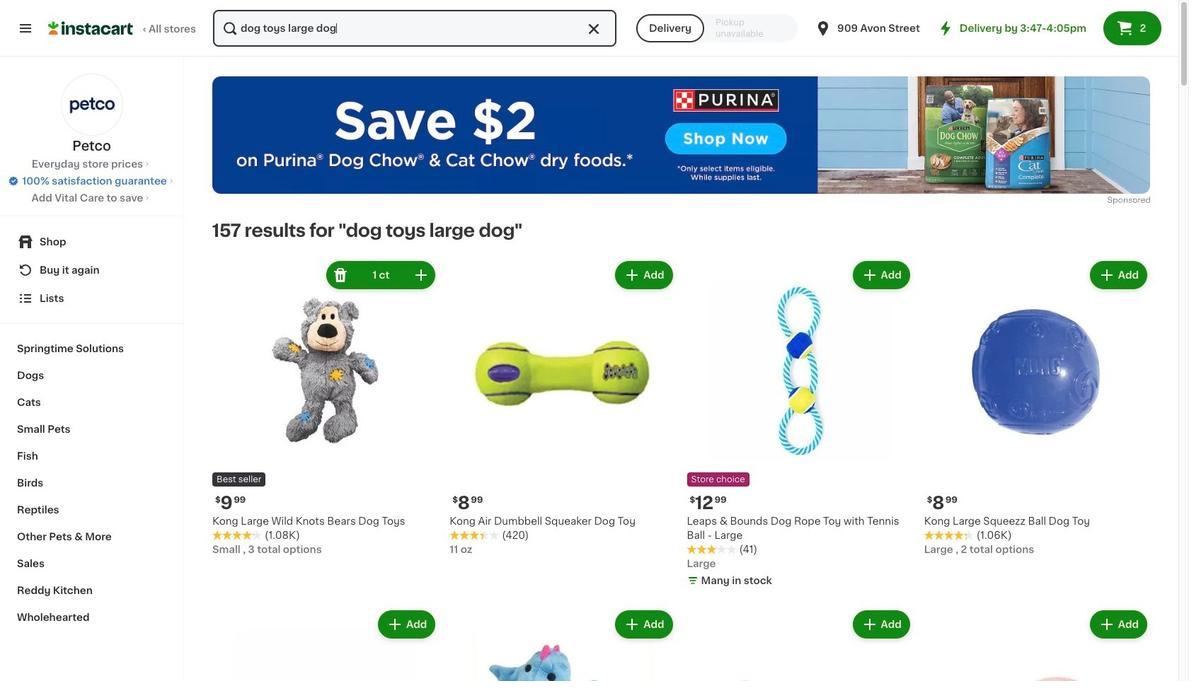 Task type: describe. For each thing, give the bounding box(es) containing it.
increment quantity of kong large wild knots bears dog toys image
[[413, 267, 430, 284]]

service type group
[[636, 14, 798, 42]]

Search field
[[213, 10, 616, 47]]

instacart logo image
[[48, 20, 133, 37]]



Task type: locate. For each thing, give the bounding box(es) containing it.
product group
[[212, 258, 438, 557], [450, 258, 676, 557], [687, 258, 913, 591], [924, 258, 1150, 557], [212, 608, 438, 682], [450, 608, 676, 682], [687, 608, 913, 682], [924, 608, 1150, 682]]

remove kong large wild knots bears dog toys image
[[332, 267, 349, 284]]

petco logo image
[[61, 74, 123, 136]]

None search field
[[212, 8, 618, 48]]



Task type: vqa. For each thing, say whether or not it's contained in the screenshot.
the Product group
yes



